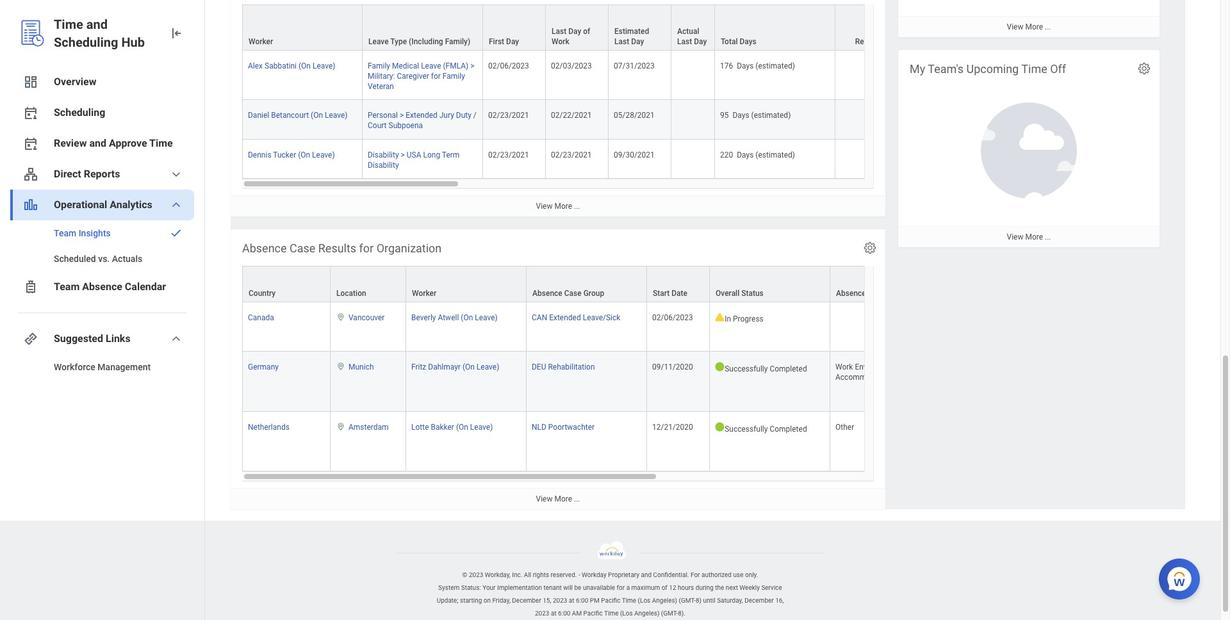 Task type: vqa. For each thing, say whether or not it's contained in the screenshot.


Task type: locate. For each thing, give the bounding box(es) containing it.
1 vertical spatial >
[[400, 111, 404, 120]]

1 team from the top
[[54, 228, 76, 238]]

leave) right sabbatini
[[313, 62, 336, 71]]

extended inside personal > extended jury duty / court subpoena
[[406, 111, 438, 120]]

team inside team insights link
[[54, 228, 76, 238]]

team insights
[[54, 228, 111, 238]]

at
[[569, 597, 575, 605], [551, 610, 557, 617]]

workforce management
[[54, 362, 151, 372]]

leave) for alex sabbatini (on leave)
[[313, 62, 336, 71]]

1 horizontal spatial 95
[[884, 111, 893, 120]]

december down weekly
[[745, 597, 774, 605]]

off
[[1051, 62, 1067, 76]]

review and approve time link
[[10, 128, 194, 159]]

veteran
[[368, 82, 394, 91]]

1 horizontal spatial family
[[443, 72, 465, 81]]

1 successfully completed from the top
[[725, 365, 807, 374]]

day
[[569, 27, 582, 36], [506, 37, 519, 46], [631, 37, 644, 46], [694, 37, 707, 46]]

0 vertical spatial 02/06/2023
[[488, 62, 529, 71]]

> up "subpoena"
[[400, 111, 404, 120]]

team for team insights
[[54, 228, 76, 238]]

1 row from the top
[[242, 5, 1231, 51]]

6:00 left "am"
[[558, 610, 571, 617]]

work up "02/03/2023"
[[552, 37, 570, 46]]

1 horizontal spatial (los
[[638, 597, 651, 605]]

absence down the scheduled vs. actuals "link"
[[82, 281, 122, 293]]

nld poortwachter
[[532, 423, 595, 432]]

first
[[489, 37, 505, 46]]

0 vertical spatial worker
[[249, 37, 273, 46]]

95  days (estimated)
[[720, 111, 791, 120]]

personal > extended jury duty / court subpoena
[[368, 111, 477, 130]]

reserved.
[[551, 572, 577, 579]]

0 vertical spatial worker column header
[[242, 5, 363, 51]]

0 vertical spatial scheduling
[[54, 35, 118, 50]]

(on right betancourt
[[311, 111, 323, 120]]

0 horizontal spatial 6:00
[[558, 610, 571, 617]]

on
[[484, 597, 491, 605]]

0 horizontal spatial leave
[[369, 37, 389, 46]]

operational
[[54, 199, 107, 211]]

1 vertical spatial team
[[54, 281, 80, 293]]

1 horizontal spatial 2023
[[535, 610, 550, 617]]

daniel betancourt (on leave)
[[248, 111, 348, 120]]

(on right atwell
[[461, 314, 473, 322]]

6:00 left pm
[[576, 597, 589, 605]]

... inside workers returning from leave - wd element
[[574, 202, 580, 211]]

authorized
[[702, 572, 732, 579]]

for left a
[[617, 585, 625, 592]]

worker column header
[[242, 5, 363, 51], [406, 266, 527, 303]]

start date column header
[[647, 266, 710, 303]]

2 horizontal spatial last
[[678, 37, 692, 46]]

deu
[[532, 363, 546, 372]]

of inside last day of work
[[583, 27, 591, 36]]

0 horizontal spatial for
[[359, 242, 374, 255]]

beverly atwell (on leave) link
[[412, 311, 498, 322]]

days
[[740, 37, 757, 46], [737, 62, 754, 71], [733, 111, 750, 120], [737, 150, 754, 159]]

case left results
[[290, 242, 316, 255]]

alex sabbatini (on leave) link
[[248, 59, 336, 71]]

worker column header up beverly atwell (on leave) "link"
[[406, 266, 527, 303]]

scheduling link
[[10, 97, 194, 128]]

scheduled vs. actuals link
[[10, 246, 194, 272]]

at down 15,
[[551, 610, 557, 617]]

1 vertical spatial worker button
[[406, 267, 526, 302]]

disability
[[368, 150, 399, 159], [368, 161, 399, 170]]

case for results
[[290, 242, 316, 255]]

last inside estimated last day
[[615, 37, 630, 46]]

more
[[1026, 23, 1044, 31], [555, 202, 572, 211], [1026, 233, 1044, 242], [555, 495, 572, 504]]

status:
[[461, 585, 481, 592]]

fritz dahlmayr (on leave)
[[412, 363, 500, 372]]

(los
[[638, 597, 651, 605], [620, 610, 633, 617]]

> inside personal > extended jury duty / court subpoena
[[400, 111, 404, 120]]

pacific right pm
[[601, 597, 621, 605]]

2 vertical spatial and
[[641, 572, 652, 579]]

and for review
[[89, 137, 106, 149]]

2 completed from the top
[[770, 425, 807, 434]]

last down estimated
[[615, 37, 630, 46]]

0 vertical spatial location image
[[336, 313, 346, 322]]

last down actual
[[678, 37, 692, 46]]

02/06/2023 down start date
[[653, 314, 693, 322]]

2 chevron down small image from the top
[[169, 331, 184, 347]]

0 vertical spatial at
[[569, 597, 575, 605]]

220 for 220  days (estimated)
[[720, 150, 733, 159]]

> inside disability > usa long term disability
[[401, 150, 405, 159]]

worker button up alex sabbatini (on leave) link
[[243, 5, 362, 50]]

0 horizontal spatial 02/06/2023
[[488, 62, 529, 71]]

friday,
[[493, 597, 511, 605]]

check image
[[169, 227, 184, 240]]

extended up "subpoena"
[[406, 111, 438, 120]]

> right (fmla) in the top left of the page
[[471, 62, 475, 71]]

absence case outcome
[[837, 289, 919, 298]]

0 horizontal spatial at
[[551, 610, 557, 617]]

work environment accommodated
[[836, 363, 898, 382]]

calendar user solid image
[[23, 105, 38, 121]]

workday,
[[485, 572, 511, 579]]

(gmt- down hours
[[679, 597, 696, 605]]

> left the usa
[[401, 150, 405, 159]]

family medical leave (fmla) > military: caregiver for family veteran link
[[368, 59, 475, 91]]

worker button
[[243, 5, 362, 50], [406, 267, 526, 302]]

absence inside column header
[[533, 289, 563, 298]]

0 vertical spatial extended
[[406, 111, 438, 120]]

cell right '05/28/2021'
[[672, 100, 715, 139]]

absence case group column header
[[527, 266, 647, 303]]

starting
[[460, 597, 482, 605]]

...
[[1045, 23, 1052, 31], [574, 202, 580, 211], [1045, 233, 1052, 242], [574, 495, 580, 504]]

worker for the leftmost worker column header
[[249, 37, 273, 46]]

time and scheduling hub element
[[54, 15, 158, 51]]

02/06/2023 down first day
[[488, 62, 529, 71]]

leave) right tucker
[[312, 150, 335, 159]]

successfully completed for 09/11/2020
[[725, 365, 807, 374]]

1 horizontal spatial extended
[[549, 314, 581, 322]]

1 horizontal spatial worker
[[412, 289, 437, 298]]

0 vertical spatial team
[[54, 228, 76, 238]]

leave) right atwell
[[475, 314, 498, 322]]

footer
[[0, 542, 1221, 620]]

0 horizontal spatial december
[[512, 597, 541, 605]]

1 horizontal spatial last
[[615, 37, 630, 46]]

first day button
[[483, 5, 545, 50]]

(on for atwell
[[461, 314, 473, 322]]

my
[[910, 62, 926, 76]]

suggested
[[54, 333, 103, 345]]

extended down absence case group
[[549, 314, 581, 322]]

(on for dahlmayr
[[463, 363, 475, 372]]

0 horizontal spatial (gmt-
[[661, 610, 678, 617]]

(on inside "link"
[[461, 314, 473, 322]]

0 vertical spatial (estimated)
[[756, 62, 796, 71]]

0 horizontal spatial 220
[[720, 150, 733, 159]]

amsterdam link
[[349, 420, 389, 432]]

02/06/2023 inside absence case results for organization element
[[653, 314, 693, 322]]

0 vertical spatial of
[[583, 27, 591, 36]]

absence down configure absence case results for organization icon in the right top of the page
[[837, 289, 866, 298]]

1 vertical spatial scheduling
[[54, 106, 105, 119]]

1 vertical spatial of
[[662, 585, 668, 592]]

canada
[[248, 314, 274, 322]]

total days button
[[715, 5, 835, 50]]

more inside workers returning from leave - wd element
[[555, 202, 572, 211]]

completed for 09/11/2020
[[770, 365, 807, 374]]

team down scheduled
[[54, 281, 80, 293]]

(on
[[299, 62, 311, 71], [311, 111, 323, 120], [298, 150, 310, 159], [461, 314, 473, 322], [463, 363, 475, 372], [456, 423, 468, 432]]

of up "02/03/2023"
[[583, 27, 591, 36]]

0 vertical spatial for
[[431, 72, 441, 81]]

day down estimated
[[631, 37, 644, 46]]

3 cell from the top
[[672, 139, 715, 179]]

view team image
[[23, 167, 38, 182]]

1 vertical spatial disability
[[368, 161, 399, 170]]

1 horizontal spatial at
[[569, 597, 575, 605]]

total days column header
[[715, 5, 836, 51]]

cell
[[672, 51, 715, 100], [672, 100, 715, 139], [672, 139, 715, 179]]

for right the caregiver on the left
[[431, 72, 441, 81]]

2 vertical spatial for
[[617, 585, 625, 592]]

scheduling down overview
[[54, 106, 105, 119]]

leave) right dahlmayr
[[477, 363, 500, 372]]

0 vertical spatial successfully completed
[[725, 365, 807, 374]]

1 horizontal spatial 02/06/2023
[[653, 314, 693, 322]]

transformation import image
[[169, 26, 184, 41]]

1 vertical spatial (gmt-
[[661, 610, 678, 617]]

1 horizontal spatial worker column header
[[406, 266, 527, 303]]

and inside time and scheduling hub
[[86, 17, 108, 32]]

case left the 'outcome'
[[868, 289, 886, 298]]

0 horizontal spatial worker button
[[243, 5, 362, 50]]

leave up the caregiver on the left
[[421, 62, 441, 71]]

pm
[[590, 597, 600, 605]]

6:00
[[576, 597, 589, 605], [558, 610, 571, 617]]

(los down maximum at the bottom right of the page
[[638, 597, 651, 605]]

use
[[734, 572, 744, 579]]

8 row from the top
[[242, 412, 1173, 472]]

row
[[242, 5, 1231, 51], [242, 51, 1231, 100], [242, 100, 1231, 139], [242, 139, 1231, 179], [242, 266, 1173, 303], [242, 303, 1173, 352], [242, 352, 1173, 412], [242, 412, 1173, 472]]

absence up country popup button
[[242, 242, 287, 255]]

1 vertical spatial extended
[[549, 314, 581, 322]]

1 220 from the left
[[720, 150, 733, 159]]

2 horizontal spatial for
[[617, 585, 625, 592]]

worker up the beverly at the bottom left of page
[[412, 289, 437, 298]]

02/22/2021
[[551, 111, 592, 120]]

update;
[[437, 597, 459, 605]]

day inside actual last day
[[694, 37, 707, 46]]

calendar
[[125, 281, 166, 293]]

actual
[[678, 27, 700, 36]]

1 horizontal spatial of
[[662, 585, 668, 592]]

1 horizontal spatial december
[[745, 597, 774, 605]]

0 vertical spatial (gmt-
[[679, 597, 696, 605]]

2023 right 15,
[[553, 597, 568, 605]]

chevron down small image up chevron down small image
[[169, 167, 184, 182]]

absence for absence case results for organization
[[242, 242, 287, 255]]

2 cell from the top
[[672, 100, 715, 139]]

0 vertical spatial >
[[471, 62, 475, 71]]

and up maximum at the bottom right of the page
[[641, 572, 652, 579]]

2 team from the top
[[54, 281, 80, 293]]

time inside time and scheduling hub
[[54, 17, 83, 32]]

days right 176
[[737, 62, 754, 71]]

last up "02/03/2023"
[[552, 27, 567, 36]]

0 horizontal spatial case
[[290, 242, 316, 255]]

0 horizontal spatial 95
[[720, 111, 729, 120]]

rehabilitation
[[548, 363, 595, 372]]

day down actual
[[694, 37, 707, 46]]

1 successfully from the top
[[725, 365, 768, 374]]

until
[[704, 597, 716, 605]]

176  days (estimated)
[[720, 62, 796, 71]]

review
[[54, 137, 87, 149]]

5 row from the top
[[242, 266, 1173, 303]]

1 vertical spatial and
[[89, 137, 106, 149]]

munich link
[[349, 360, 374, 372]]

0 vertical spatial completed
[[770, 365, 807, 374]]

02/23/2021 right term
[[488, 150, 529, 159]]

work up accommodated
[[836, 363, 853, 372]]

1 horizontal spatial leave
[[421, 62, 441, 71]]

(on right sabbatini
[[299, 62, 311, 71]]

location button
[[331, 267, 406, 302]]

location image left amsterdam link
[[336, 422, 346, 431]]

country column header
[[242, 266, 331, 303]]

2 location image from the top
[[336, 422, 346, 431]]

0 horizontal spatial family
[[368, 62, 390, 71]]

1 vertical spatial chevron down small image
[[169, 331, 184, 347]]

leave inside popup button
[[369, 37, 389, 46]]

for right results
[[359, 242, 374, 255]]

0 vertical spatial pacific
[[601, 597, 621, 605]]

02/06/2023 inside workers returning from leave - wd element
[[488, 62, 529, 71]]

0 vertical spatial work
[[552, 37, 570, 46]]

1 vertical spatial successfully
[[725, 425, 768, 434]]

row containing dennis tucker (on leave)
[[242, 139, 1231, 179]]

my team's upcoming time off element
[[899, 50, 1160, 248]]

time left the off
[[1022, 62, 1048, 76]]

work environment accommodated element
[[836, 360, 898, 382]]

1 horizontal spatial work
[[836, 363, 853, 372]]

0 horizontal spatial worker column header
[[242, 5, 363, 51]]

leave) for dennis tucker (on leave)
[[312, 150, 335, 159]]

absence up can
[[533, 289, 563, 298]]

(estimated) up the 220  days (estimated)
[[752, 111, 791, 120]]

0 horizontal spatial last
[[552, 27, 567, 36]]

time
[[54, 17, 83, 32], [1022, 62, 1048, 76], [149, 137, 173, 149], [622, 597, 637, 605], [604, 610, 619, 617]]

cell right 09/30/2021 on the top of the page
[[672, 139, 715, 179]]

(estimated) down 95  days (estimated)
[[756, 150, 796, 159]]

1 vertical spatial completed
[[770, 425, 807, 434]]

2 95 from the left
[[884, 111, 893, 120]]

and up overview "link"
[[86, 17, 108, 32]]

(on right bakker
[[456, 423, 468, 432]]

extended inside absence case results for organization element
[[549, 314, 581, 322]]

view more ... link
[[899, 16, 1160, 37], [231, 195, 886, 216], [899, 226, 1160, 248], [231, 488, 886, 510]]

(los down a
[[620, 610, 633, 617]]

1 vertical spatial worker
[[412, 289, 437, 298]]

0 horizontal spatial 2023
[[469, 572, 484, 579]]

case for group
[[565, 289, 582, 298]]

absence for absence case outcome
[[837, 289, 866, 298]]

1 cell from the top
[[672, 51, 715, 100]]

1 vertical spatial work
[[836, 363, 853, 372]]

1 disability from the top
[[368, 150, 399, 159]]

for inside "© 2023 workday, inc. all rights reserved. - workday proprietary and confidential. for authorized use only. system status: your implementation tenant will be unavailable for a maximum of 12 hours during the next weekly service update; starting on friday, december 15, 2023 at 6:00 pm pacific time (los angeles) (gmt-8) until saturday, december 16, 2023 at 6:00 am pacific time (los angeles) (gmt-8)."
[[617, 585, 625, 592]]

family down (fmla) in the top left of the page
[[443, 72, 465, 81]]

row containing last day of work
[[242, 5, 1231, 51]]

view more ... inside workers returning from leave - wd element
[[536, 202, 580, 211]]

1 location image from the top
[[336, 313, 346, 322]]

worker button up beverly atwell (on leave) "link"
[[406, 267, 526, 302]]

leave left type
[[369, 37, 389, 46]]

cell for 95
[[672, 100, 715, 139]]

chevron down small image inside direct reports dropdown button
[[169, 167, 184, 182]]

footer containing © 2023 workday, inc. all rights reserved. - workday proprietary and confidential. for authorized use only. system status: your implementation tenant will be unavailable for a maximum of 12 hours during the next weekly service update; starting on friday, december 15, 2023 at 6:00 pm pacific time (los angeles) (gmt-8) until saturday, december 16, 2023 at 6:00 am pacific time (los angeles) (gmt-8).
[[0, 542, 1221, 620]]

© 2023 workday, inc. all rights reserved. - workday proprietary and confidential. for authorized use only. system status: your implementation tenant will be unavailable for a maximum of 12 hours during the next weekly service update; starting on friday, december 15, 2023 at 6:00 pm pacific time (los angeles) (gmt-8) until saturday, december 16, 2023 at 6:00 am pacific time (los angeles) (gmt-8).
[[437, 572, 784, 617]]

(estimated) for 95  days (estimated)
[[752, 111, 791, 120]]

of left 12
[[662, 585, 668, 592]]

1 completed from the top
[[770, 365, 807, 374]]

subpoena
[[389, 121, 423, 130]]

estimated last day
[[615, 27, 649, 46]]

15,
[[543, 597, 552, 605]]

successfully
[[725, 365, 768, 374], [725, 425, 768, 434]]

(on right dahlmayr
[[463, 363, 475, 372]]

(fmla)
[[443, 62, 469, 71]]

0 vertical spatial leave
[[369, 37, 389, 46]]

1 vertical spatial (los
[[620, 610, 633, 617]]

time down 'unavailable'
[[604, 610, 619, 617]]

0 horizontal spatial worker
[[249, 37, 273, 46]]

am
[[572, 610, 582, 617]]

leave) right bakker
[[470, 423, 493, 432]]

2023 right ©
[[469, 572, 484, 579]]

last for actual last day
[[678, 37, 692, 46]]

absence for absence case group
[[533, 289, 563, 298]]

more inside my team's upcoming time off element
[[1026, 233, 1044, 242]]

workers returning from leave - wd element
[[231, 0, 1231, 216]]

and inside "© 2023 workday, inc. all rights reserved. - workday proprietary and confidential. for authorized use only. system status: your implementation tenant will be unavailable for a maximum of 12 hours during the next weekly service update; starting on friday, december 15, 2023 at 6:00 pm pacific time (los angeles) (gmt-8) until saturday, december 16, 2023 at 6:00 am pacific time (los angeles) (gmt-8)."
[[641, 572, 652, 579]]

worker up alex
[[249, 37, 273, 46]]

0 horizontal spatial extended
[[406, 111, 438, 120]]

team inside team absence calendar link
[[54, 281, 80, 293]]

absence
[[242, 242, 287, 255], [82, 281, 122, 293], [533, 289, 563, 298], [837, 289, 866, 298]]

1 chevron down small image from the top
[[169, 167, 184, 182]]

4 row from the top
[[242, 139, 1231, 179]]

1 horizontal spatial 220
[[880, 150, 893, 159]]

results
[[318, 242, 356, 255]]

actual last day column header
[[672, 5, 715, 51]]

and
[[86, 17, 108, 32], [89, 137, 106, 149], [641, 572, 652, 579]]

case inside column header
[[565, 289, 582, 298]]

1 vertical spatial for
[[359, 242, 374, 255]]

chevron down small image
[[169, 167, 184, 182], [169, 331, 184, 347]]

3 row from the top
[[242, 100, 1231, 139]]

view
[[1007, 23, 1024, 31], [536, 202, 553, 211], [1007, 233, 1024, 242], [536, 495, 553, 504]]

case left group
[[565, 289, 582, 298]]

and right review
[[89, 137, 106, 149]]

(estimated) down total days column header
[[756, 62, 796, 71]]

location image
[[336, 313, 346, 322], [336, 422, 346, 431]]

(estimated) for 220  days (estimated)
[[756, 150, 796, 159]]

1 scheduling from the top
[[54, 35, 118, 50]]

scheduling up overview
[[54, 35, 118, 50]]

days for total
[[740, 37, 757, 46]]

angeles) down maximum at the bottom right of the page
[[635, 610, 660, 617]]

chevron down small image right links
[[169, 331, 184, 347]]

for inside family medical leave (fmla) > military: caregiver for family veteran
[[431, 72, 441, 81]]

overall status
[[716, 289, 764, 298]]

time up overview
[[54, 17, 83, 32]]

angeles) down 12
[[652, 597, 678, 605]]

1 vertical spatial 02/06/2023
[[653, 314, 693, 322]]

0 vertical spatial and
[[86, 17, 108, 32]]

overall status button
[[710, 267, 830, 302]]

95 down 976
[[884, 111, 893, 120]]

2023 down 15,
[[535, 610, 550, 617]]

(on right tucker
[[298, 150, 310, 159]]

2 successfully completed from the top
[[725, 425, 807, 434]]

1 vertical spatial leave
[[421, 62, 441, 71]]

start date
[[653, 289, 688, 298]]

confidential.
[[654, 572, 689, 579]]

only.
[[745, 572, 759, 579]]

220 for 220
[[880, 150, 893, 159]]

view more ... inside absence case results for organization element
[[536, 495, 580, 504]]

95 for 95  days (estimated)
[[720, 111, 729, 120]]

cell for 220
[[672, 139, 715, 179]]

(gmt- down 12
[[661, 610, 678, 617]]

december
[[512, 597, 541, 605], [745, 597, 774, 605]]

worker column header up alex sabbatini (on leave) link
[[242, 5, 363, 51]]

personal > extended jury duty / court subpoena link
[[368, 109, 477, 130]]

pacific down pm
[[584, 610, 603, 617]]

1 horizontal spatial 6:00
[[576, 597, 589, 605]]

time down a
[[622, 597, 637, 605]]

days inside popup button
[[740, 37, 757, 46]]

last inside actual last day
[[678, 37, 692, 46]]

cell left 176
[[672, 51, 715, 100]]

more inside absence case results for organization element
[[555, 495, 572, 504]]

chart image
[[23, 197, 38, 213]]

task timeoff image
[[23, 279, 38, 295]]

links
[[106, 333, 131, 345]]

outcome
[[888, 289, 919, 298]]

team up scheduled
[[54, 228, 76, 238]]

(on for sabbatini
[[299, 62, 311, 71]]

days down 95  days (estimated)
[[737, 150, 754, 159]]

location image for vancouver
[[336, 313, 346, 322]]

1 vertical spatial successfully completed
[[725, 425, 807, 434]]

team absence calendar
[[54, 281, 166, 293]]

location image left vancouver
[[336, 313, 346, 322]]

0 vertical spatial chevron down small image
[[169, 167, 184, 182]]

chevron down small image for reports
[[169, 167, 184, 182]]

2 horizontal spatial case
[[868, 289, 886, 298]]

0 vertical spatial (los
[[638, 597, 651, 605]]

days right total
[[740, 37, 757, 46]]

work inside work environment accommodated
[[836, 363, 853, 372]]

... inside absence case results for organization element
[[574, 495, 580, 504]]

family up military:
[[368, 62, 390, 71]]

location
[[337, 289, 366, 298]]

insights
[[79, 228, 111, 238]]

2 horizontal spatial 2023
[[553, 597, 568, 605]]

nld
[[532, 423, 547, 432]]

first day column header
[[483, 5, 546, 51]]

2 vertical spatial 2023
[[535, 610, 550, 617]]

1 horizontal spatial case
[[565, 289, 582, 298]]

0 horizontal spatial of
[[583, 27, 591, 36]]

day up "02/03/2023"
[[569, 27, 582, 36]]

team for team absence calendar
[[54, 281, 80, 293]]

2 vertical spatial (estimated)
[[756, 150, 796, 159]]

start
[[653, 289, 670, 298]]

1 horizontal spatial for
[[431, 72, 441, 81]]

95 down 176
[[720, 111, 729, 120]]

and for time
[[86, 17, 108, 32]]

worker inside absence case results for organization element
[[412, 289, 437, 298]]

0 vertical spatial disability
[[368, 150, 399, 159]]

1 vertical spatial 6:00
[[558, 610, 571, 617]]

approve
[[109, 137, 147, 149]]

> inside family medical leave (fmla) > military: caregiver for family veteran
[[471, 62, 475, 71]]

1 horizontal spatial worker button
[[406, 267, 526, 302]]

2 220 from the left
[[880, 150, 893, 159]]

chevron down small image inside suggested links dropdown button
[[169, 331, 184, 347]]

days up the 220  days (estimated)
[[733, 111, 750, 120]]

1 vertical spatial location image
[[336, 422, 346, 431]]

2 successfully from the top
[[725, 425, 768, 434]]

unavailable
[[583, 585, 615, 592]]

december down implementation
[[512, 597, 541, 605]]

02/23/2021 right /
[[488, 111, 529, 120]]

7 row from the top
[[242, 352, 1173, 412]]

1 95 from the left
[[720, 111, 729, 120]]

leave) right betancourt
[[325, 111, 348, 120]]

status
[[742, 289, 764, 298]]

overall status column header
[[710, 266, 831, 303]]

0 vertical spatial 2023
[[469, 572, 484, 579]]

2 row from the top
[[242, 51, 1231, 100]]

worker for the bottommost worker column header
[[412, 289, 437, 298]]

at down will
[[569, 597, 575, 605]]

leave) inside "link"
[[475, 314, 498, 322]]

1 vertical spatial worker column header
[[406, 266, 527, 303]]

6 row from the top
[[242, 303, 1173, 352]]



Task type: describe. For each thing, give the bounding box(es) containing it.
worker button for the leftmost worker column header
[[243, 5, 362, 50]]

0 vertical spatial 6:00
[[576, 597, 589, 605]]

chevron down small image
[[169, 197, 184, 213]]

days for 220
[[737, 150, 754, 159]]

atwell
[[438, 314, 459, 322]]

dennis tucker (on leave)
[[248, 150, 335, 159]]

completed for 12/21/2020
[[770, 425, 807, 434]]

chevron down small image for links
[[169, 331, 184, 347]]

last day of work
[[552, 27, 591, 46]]

1 vertical spatial angeles)
[[635, 610, 660, 617]]

country button
[[243, 267, 330, 302]]

beverly
[[412, 314, 436, 322]]

1 vertical spatial at
[[551, 610, 557, 617]]

saturday,
[[717, 597, 743, 605]]

canada link
[[248, 311, 274, 322]]

row containing netherlands
[[242, 412, 1173, 472]]

other element
[[836, 420, 855, 432]]

medical
[[392, 62, 419, 71]]

reports
[[84, 168, 120, 180]]

organization
[[377, 242, 442, 255]]

of inside "© 2023 workday, inc. all rights reserved. - workday proprietary and confidential. for authorized use only. system status: your implementation tenant will be unavailable for a maximum of 12 hours during the next weekly service update; starting on friday, december 15, 2023 at 6:00 pm pacific time (los angeles) (gmt-8) until saturday, december 16, 2023 at 6:00 am pacific time (los angeles) (gmt-8)."
[[662, 585, 668, 592]]

inc.
[[512, 572, 523, 579]]

link image
[[23, 331, 38, 347]]

vancouver
[[349, 314, 385, 322]]

days for 176
[[737, 62, 754, 71]]

germany
[[248, 363, 279, 372]]

absence case group button
[[527, 267, 647, 302]]

last day of work button
[[546, 5, 608, 50]]

day right first
[[506, 37, 519, 46]]

1 december from the left
[[512, 597, 541, 605]]

workforce
[[54, 362, 95, 372]]

> for jury
[[400, 111, 404, 120]]

row containing germany
[[242, 352, 1173, 412]]

view inside absence case results for organization element
[[536, 495, 553, 504]]

row containing alex sabbatini (on leave)
[[242, 51, 1231, 100]]

work inside last day of work
[[552, 37, 570, 46]]

vs.
[[98, 254, 110, 264]]

military:
[[368, 72, 395, 81]]

analytics
[[110, 199, 152, 211]]

the
[[716, 585, 725, 592]]

alex sabbatini (on leave)
[[248, 62, 336, 71]]

... inside my team's upcoming time off element
[[1045, 233, 1052, 242]]

absence case group
[[533, 289, 605, 298]]

0 horizontal spatial (los
[[620, 610, 633, 617]]

leave type (including family)
[[369, 37, 471, 46]]

2 december from the left
[[745, 597, 774, 605]]

amsterdam
[[349, 423, 389, 432]]

poortwachter
[[549, 423, 595, 432]]

other
[[836, 423, 855, 432]]

row containing canada
[[242, 303, 1173, 352]]

absence case results for organization
[[242, 242, 442, 255]]

usa
[[407, 150, 421, 159]]

munich
[[349, 363, 374, 372]]

caregiver
[[397, 72, 429, 81]]

successfully for 12/21/2020
[[725, 425, 768, 434]]

95 for 95
[[884, 111, 893, 120]]

0 vertical spatial family
[[368, 62, 390, 71]]

leave/sick
[[583, 314, 621, 322]]

proprietary
[[608, 572, 640, 579]]

leave) for lotte bakker (on leave)
[[470, 423, 493, 432]]

direct
[[54, 168, 81, 180]]

05/28/2021
[[614, 111, 655, 120]]

last day of work column header
[[546, 5, 609, 51]]

absence case results for organization element
[[231, 229, 1173, 510]]

1 horizontal spatial (gmt-
[[679, 597, 696, 605]]

vancouver link
[[349, 311, 385, 322]]

leave type (including family) column header
[[363, 5, 483, 51]]

02/23/2021 down 02/22/2021
[[551, 150, 592, 159]]

total days
[[721, 37, 757, 46]]

220  days (estimated)
[[720, 150, 796, 159]]

time right approve
[[149, 137, 173, 149]]

(on for bakker
[[456, 423, 468, 432]]

start date button
[[647, 267, 710, 302]]

location image for amsterdam
[[336, 422, 346, 431]]

be
[[575, 585, 582, 592]]

management
[[98, 362, 151, 372]]

02/03/2023
[[551, 62, 592, 71]]

dahlmayr
[[428, 363, 461, 372]]

your
[[483, 585, 496, 592]]

operational analytics element
[[10, 221, 194, 272]]

(on for tucker
[[298, 150, 310, 159]]

configure my team's upcoming time off image
[[1138, 62, 1152, 76]]

> for long
[[401, 150, 405, 159]]

duty
[[456, 111, 472, 120]]

day inside last day of work
[[569, 27, 582, 36]]

netherlands
[[248, 423, 290, 432]]

estimated last day column header
[[609, 5, 672, 51]]

successfully for 09/11/2020
[[725, 365, 768, 374]]

estimated
[[615, 27, 649, 36]]

configure absence case results for organization image
[[863, 241, 878, 255]]

©
[[463, 572, 468, 579]]

09/30/2021
[[614, 150, 655, 159]]

case for outcome
[[868, 289, 886, 298]]

leave) for daniel betancourt (on leave)
[[325, 111, 348, 120]]

2 scheduling from the top
[[54, 106, 105, 119]]

176
[[720, 62, 733, 71]]

can
[[532, 314, 548, 322]]

type
[[391, 37, 407, 46]]

02/23/2021 for personal > extended jury duty / court subpoena
[[488, 111, 529, 120]]

0 vertical spatial angeles)
[[652, 597, 678, 605]]

location column header
[[331, 266, 406, 303]]

last for estimated last day
[[615, 37, 630, 46]]

row containing country
[[242, 266, 1173, 303]]

view inside my team's upcoming time off element
[[1007, 233, 1024, 242]]

2 disability from the top
[[368, 161, 399, 170]]

workday
[[582, 572, 607, 579]]

successfully completed for 12/21/2020
[[725, 425, 807, 434]]

calendar user solid image
[[23, 136, 38, 151]]

leave) for beverly atwell (on leave)
[[475, 314, 498, 322]]

team absence calendar link
[[10, 272, 194, 303]]

units requested
[[856, 27, 892, 46]]

daniel
[[248, 111, 269, 120]]

cell for 176
[[672, 51, 715, 100]]

absence inside navigation pane region
[[82, 281, 122, 293]]

during
[[696, 585, 714, 592]]

requested
[[856, 37, 892, 46]]

(including
[[409, 37, 443, 46]]

02/23/2021 for disability > usa long term disability
[[488, 150, 529, 159]]

days for 95
[[733, 111, 750, 120]]

last inside last day of work
[[552, 27, 567, 36]]

worker button for the bottommost worker column header
[[406, 267, 526, 302]]

leave inside family medical leave (fmla) > military: caregiver for family veteran
[[421, 62, 441, 71]]

-
[[579, 572, 581, 579]]

weekly
[[740, 585, 760, 592]]

jury
[[440, 111, 454, 120]]

dashboard image
[[23, 74, 38, 90]]

actual last day button
[[672, 5, 715, 50]]

1 vertical spatial family
[[443, 72, 465, 81]]

tucker
[[273, 150, 296, 159]]

can extended leave/sick
[[532, 314, 621, 322]]

row containing daniel betancourt (on leave)
[[242, 100, 1231, 139]]

1 vertical spatial 2023
[[553, 597, 568, 605]]

day inside estimated last day
[[631, 37, 644, 46]]

navigation pane region
[[0, 0, 205, 620]]

hours
[[678, 585, 694, 592]]

maximum
[[632, 585, 660, 592]]

family)
[[445, 37, 471, 46]]

system
[[439, 585, 460, 592]]

alex
[[248, 62, 263, 71]]

daniel betancourt (on leave) link
[[248, 109, 348, 120]]

overview
[[54, 76, 96, 88]]

rights
[[533, 572, 549, 579]]

lotte bakker (on leave)
[[412, 423, 493, 432]]

team insights link
[[10, 221, 194, 246]]

view inside workers returning from leave - wd element
[[536, 202, 553, 211]]

view more ... inside my team's upcoming time off element
[[1007, 233, 1052, 242]]

time and scheduling hub
[[54, 17, 145, 50]]

(estimated) for 176  days (estimated)
[[756, 62, 796, 71]]

1 vertical spatial pacific
[[584, 610, 603, 617]]

actuals
[[112, 254, 142, 264]]

deu rehabilitation link
[[532, 360, 595, 372]]

(on for betancourt
[[311, 111, 323, 120]]

scheduling inside time and scheduling hub
[[54, 35, 118, 50]]

next
[[726, 585, 738, 592]]

can extended leave/sick link
[[532, 311, 621, 322]]

country
[[249, 289, 276, 298]]

location image
[[336, 362, 346, 371]]

leave) for fritz dahlmayr (on leave)
[[477, 363, 500, 372]]

environment
[[855, 363, 898, 372]]



